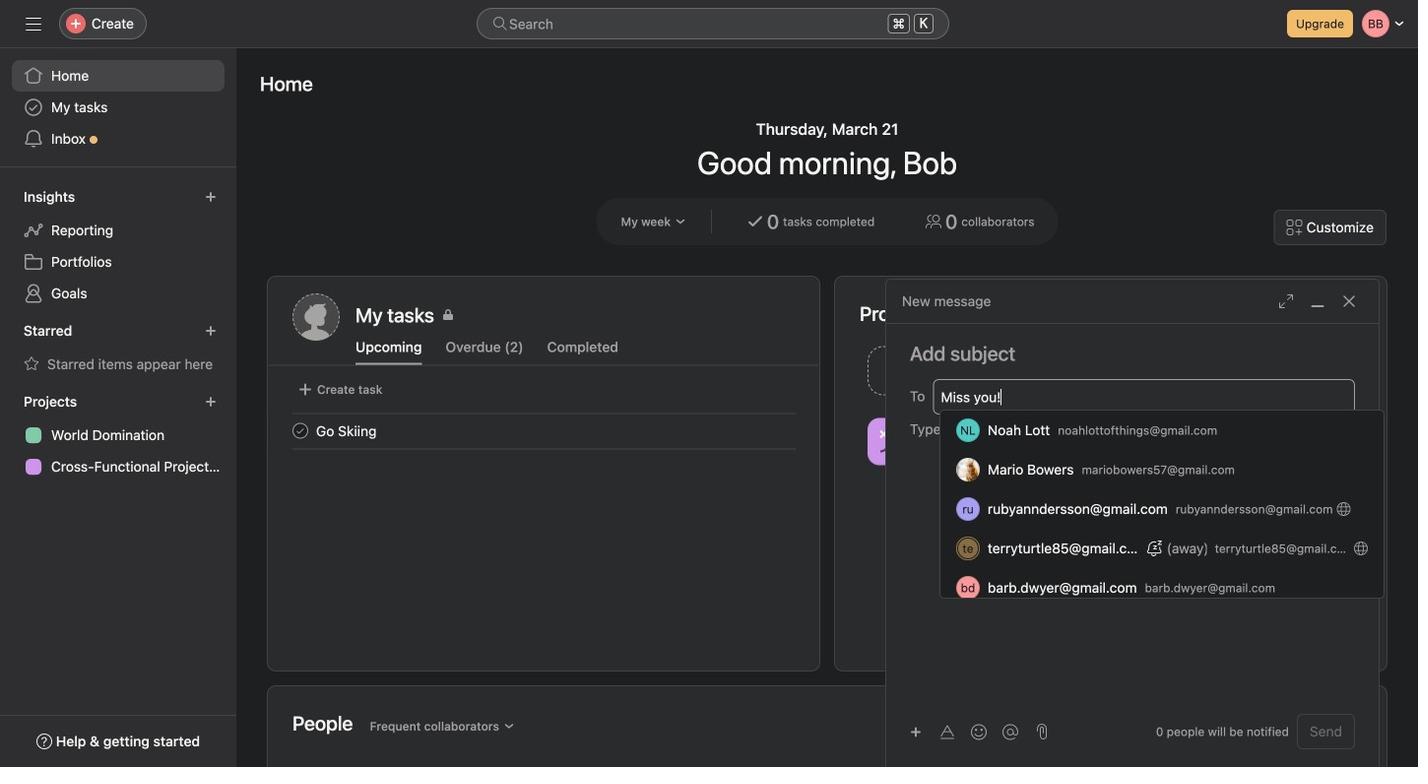 Task type: describe. For each thing, give the bounding box(es) containing it.
hide sidebar image
[[26, 16, 41, 32]]

0 horizontal spatial list item
[[269, 413, 819, 449]]

1 horizontal spatial list item
[[860, 341, 1111, 401]]

starred element
[[0, 313, 236, 384]]

Add subject text field
[[886, 340, 1379, 367]]

Type the name of a team, a project, or people text field
[[941, 385, 1344, 409]]

new insights image
[[205, 191, 217, 203]]

minimize image
[[1310, 294, 1326, 309]]

add items to starred image
[[205, 325, 217, 337]]

new project or portfolio image
[[205, 396, 217, 408]]



Task type: locate. For each thing, give the bounding box(es) containing it.
at mention image
[[1003, 724, 1018, 740]]

add profile photo image
[[293, 294, 340, 341]]

Mark complete checkbox
[[289, 419, 312, 443]]

1 vertical spatial list item
[[269, 413, 819, 449]]

None field
[[477, 8, 949, 39]]

expand popout to full screen image
[[1278, 294, 1294, 309]]

global element
[[0, 48, 236, 166]]

insert an object image
[[910, 726, 922, 738]]

Search tasks, projects, and more text field
[[477, 8, 949, 39]]

line_and_symbols image
[[880, 430, 903, 454]]

list item
[[860, 341, 1111, 401], [269, 413, 819, 449]]

mark complete image
[[289, 419, 312, 443]]

insights element
[[0, 179, 236, 313]]

projects element
[[0, 384, 236, 487]]

0 vertical spatial list item
[[860, 341, 1111, 401]]

list box
[[941, 411, 1384, 598]]

dialog
[[886, 280, 1379, 767]]

toolbar
[[902, 718, 1028, 746]]

close image
[[1341, 294, 1357, 309]]

rocket image
[[1131, 359, 1155, 383]]



Task type: vqa. For each thing, say whether or not it's contained in the screenshot.
toolbar
yes



